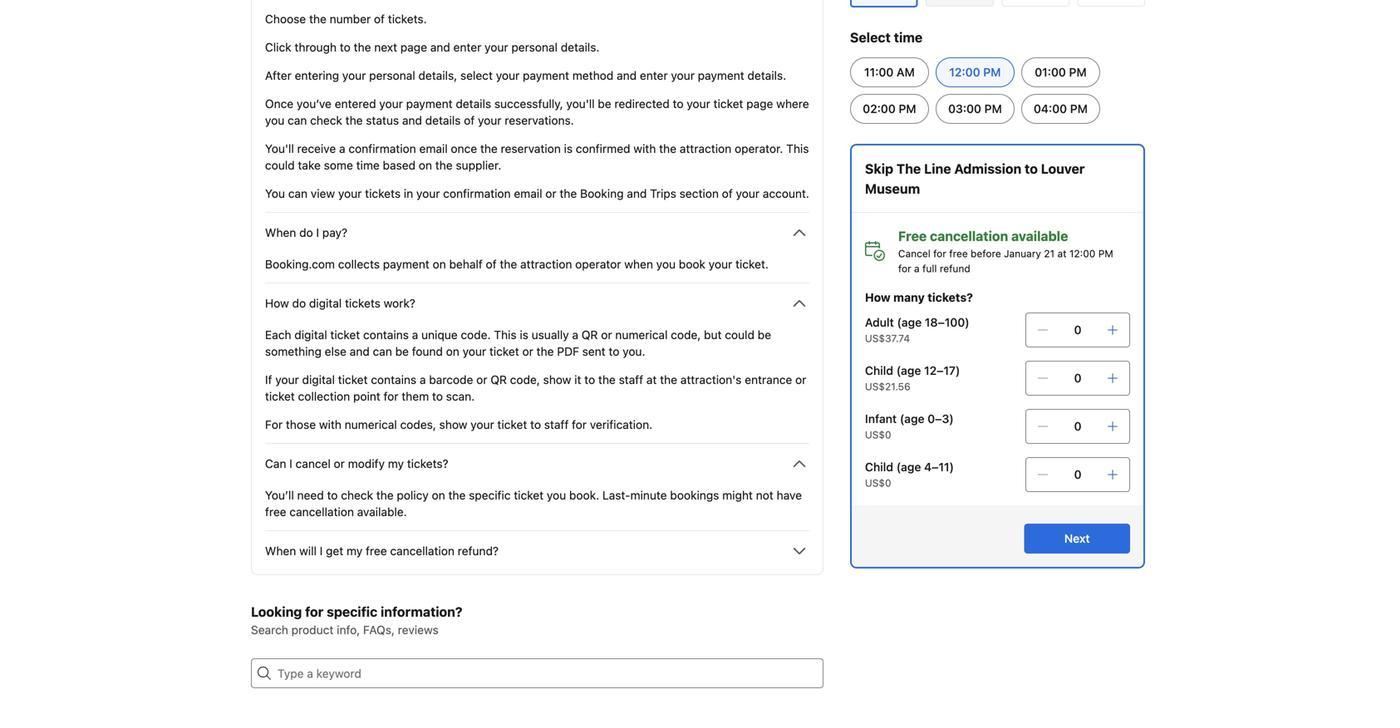 Task type: vqa. For each thing, say whether or not it's contained in the screenshot.
From within the 5.5 miles from center Subway Access
no



Task type: describe. For each thing, give the bounding box(es) containing it.
1 vertical spatial can
[[288, 187, 308, 200]]

how do digital tickets work? element
[[265, 313, 810, 433]]

to down choose the number of tickets.
[[340, 40, 351, 54]]

on inside each digital ticket contains a unique code. this is usually a qr or numerical code, but could be something else and can be found on your ticket or the pdf sent to you.
[[446, 345, 460, 358]]

in
[[404, 187, 413, 200]]

1 vertical spatial show
[[440, 418, 468, 432]]

of inside once you've entered your payment details successfully, you'll be redirected to your ticket page where you can check the status and details of your reservations.
[[464, 113, 475, 127]]

choose
[[265, 12, 306, 26]]

(age for 4–11)
[[897, 460, 922, 474]]

free cancellation available cancel for free before january 21 at 12:00 pm for a full refund
[[899, 228, 1114, 274]]

0 for 4–11)
[[1075, 468, 1082, 481]]

am
[[897, 65, 915, 79]]

02:00 pm
[[863, 102, 917, 116]]

to right "it"
[[585, 373, 596, 387]]

you for you'll need to check the policy on the specific ticket you book. last-minute bookings might not have free cancellation available.
[[547, 488, 566, 502]]

11:00
[[865, 65, 894, 79]]

and up redirected
[[617, 69, 637, 82]]

child for child (age 4–11)
[[865, 460, 894, 474]]

to inside each digital ticket contains a unique code. this is usually a qr or numerical code, but could be something else and can be found on your ticket or the pdf sent to you.
[[609, 345, 620, 358]]

booking.com
[[265, 257, 335, 271]]

free for when
[[366, 544, 387, 558]]

be inside once you've entered your payment details successfully, you'll be redirected to your ticket page where you can check the status and details of your reservations.
[[598, 97, 612, 111]]

unique
[[422, 328, 458, 342]]

digital for do
[[309, 296, 342, 310]]

free for free
[[950, 248, 968, 259]]

entered
[[335, 97, 376, 111]]

0 vertical spatial 12:00
[[950, 65, 981, 79]]

0 vertical spatial details.
[[561, 40, 600, 54]]

reservations.
[[505, 113, 574, 127]]

might
[[723, 488, 753, 502]]

12:00 inside free cancellation available cancel for free before january 21 at 12:00 pm for a full refund
[[1070, 248, 1096, 259]]

0 horizontal spatial page
[[401, 40, 427, 54]]

with inside 'how do digital tickets work?' element
[[319, 418, 342, 432]]

free
[[899, 228, 927, 244]]

0 horizontal spatial my
[[347, 544, 363, 558]]

cancellation inside free cancellation available cancel for free before january 21 at 12:00 pm for a full refund
[[930, 228, 1009, 244]]

0–3)
[[928, 412, 954, 426]]

you'll
[[265, 488, 294, 502]]

cancellation inside the when will i get my free cancellation refund? dropdown button
[[390, 544, 455, 558]]

for those with numerical codes, show your ticket to staff for verification.
[[265, 418, 653, 432]]

the right policy
[[449, 488, 466, 502]]

cancel
[[296, 457, 331, 471]]

ticket inside you'll need to check the policy on the specific ticket you book. last-minute bookings might not have free cancellation available.
[[514, 488, 544, 502]]

1 horizontal spatial time
[[894, 30, 923, 45]]

could inside you'll receive a confirmation email once the reservation is confirmed with the attraction operator. this could take some time based on the supplier.
[[265, 158, 295, 172]]

modify
[[348, 457, 385, 471]]

time inside you'll receive a confirmation email once the reservation is confirmed with the attraction operator. this could take some time based on the supplier.
[[356, 158, 380, 172]]

us$21.56
[[865, 381, 911, 392]]

1 vertical spatial numerical
[[345, 418, 397, 432]]

admission
[[955, 161, 1022, 177]]

of right behalf
[[486, 257, 497, 271]]

02:00
[[863, 102, 896, 116]]

those
[[286, 418, 316, 432]]

04:00
[[1034, 102, 1068, 116]]

a up "pdf"
[[572, 328, 579, 342]]

to down barcode
[[432, 390, 443, 403]]

refund
[[940, 263, 971, 274]]

1 vertical spatial details
[[425, 113, 461, 127]]

is for reservation
[[564, 142, 573, 155]]

when for when do i pay?
[[265, 226, 296, 239]]

when do i pay? button
[[265, 223, 810, 243]]

you'll
[[265, 142, 294, 155]]

the right behalf
[[500, 257, 517, 271]]

click through to the next page and enter your personal details.
[[265, 40, 600, 54]]

the up through on the top left of the page
[[309, 12, 327, 26]]

skip the line admission to louver museum
[[865, 161, 1085, 197]]

skip
[[865, 161, 894, 177]]

work?
[[384, 296, 416, 310]]

to down if your digital ticket contains a barcode or qr code, show it to the staff at the attraction's entrance or ticket collection point for them to scan. on the bottom of the page
[[531, 418, 541, 432]]

section
[[680, 187, 719, 200]]

you'll
[[567, 97, 595, 111]]

qr inside if your digital ticket contains a barcode or qr code, show it to the staff at the attraction's entrance or ticket collection point for them to scan.
[[491, 373, 507, 387]]

and left the trips
[[627, 187, 647, 200]]

child (age 12–17) us$21.56
[[865, 364, 961, 392]]

or right barcode
[[477, 373, 488, 387]]

0 horizontal spatial be
[[395, 345, 409, 358]]

entrance
[[745, 373, 793, 387]]

reviews
[[398, 623, 439, 637]]

ticket inside once you've entered your payment details successfully, you'll be redirected to your ticket page where you can check the status and details of your reservations.
[[714, 97, 744, 111]]

if your digital ticket contains a barcode or qr code, show it to the staff at the attraction's entrance or ticket collection point for them to scan.
[[265, 373, 807, 403]]

redirected
[[615, 97, 670, 111]]

of left tickets.
[[374, 12, 385, 26]]

on left behalf
[[433, 257, 446, 271]]

1 vertical spatial i
[[290, 457, 293, 471]]

have
[[777, 488, 802, 502]]

payment inside once you've entered your payment details successfully, you'll be redirected to your ticket page where you can check the status and details of your reservations.
[[406, 97, 453, 111]]

before
[[971, 248, 1002, 259]]

number
[[330, 12, 371, 26]]

will
[[299, 544, 317, 558]]

trips
[[650, 187, 677, 200]]

1 vertical spatial email
[[514, 187, 543, 200]]

found
[[412, 345, 443, 358]]

you can view your tickets in your confirmation email or the booking and trips section of your account.
[[265, 187, 810, 200]]

after
[[265, 69, 292, 82]]

but
[[704, 328, 722, 342]]

next
[[374, 40, 397, 54]]

ticket up point
[[338, 373, 368, 387]]

or down usually
[[523, 345, 534, 358]]

ticket down if your digital ticket contains a barcode or qr code, show it to the staff at the attraction's entrance or ticket collection point for them to scan. on the bottom of the page
[[498, 418, 527, 432]]

pay?
[[323, 226, 348, 239]]

available.
[[357, 505, 407, 519]]

check inside you'll need to check the policy on the specific ticket you book. last-minute bookings might not have free cancellation available.
[[341, 488, 373, 502]]

last-
[[603, 488, 631, 502]]

or up the sent
[[601, 328, 612, 342]]

barcode
[[429, 373, 473, 387]]

booking
[[580, 187, 624, 200]]

us$0 for child (age 4–11)
[[865, 477, 892, 489]]

ticket.
[[736, 257, 769, 271]]

payment up operator.
[[698, 69, 745, 82]]

0 vertical spatial tickets
[[365, 187, 401, 200]]

not
[[756, 488, 774, 502]]

select time
[[851, 30, 923, 45]]

how for how do digital tickets work?
[[265, 296, 289, 310]]

payment up the work?
[[383, 257, 430, 271]]

your inside if your digital ticket contains a barcode or qr code, show it to the staff at the attraction's entrance or ticket collection point for them to scan.
[[275, 373, 299, 387]]

ticket up else
[[330, 328, 360, 342]]

receive
[[297, 142, 336, 155]]

codes,
[[400, 418, 436, 432]]

(age for 18–100)
[[898, 316, 922, 329]]

available
[[1012, 228, 1069, 244]]

pm for 12:00 pm
[[984, 65, 1001, 79]]

child for child (age 12–17)
[[865, 364, 894, 377]]

louver
[[1042, 161, 1085, 177]]

0 vertical spatial tickets?
[[928, 291, 974, 304]]

1 horizontal spatial my
[[388, 457, 404, 471]]

pm for 01:00 pm
[[1070, 65, 1087, 79]]

a inside if your digital ticket contains a barcode or qr code, show it to the staff at the attraction's entrance or ticket collection point for them to scan.
[[420, 373, 426, 387]]

you.
[[623, 345, 646, 358]]

code.
[[461, 328, 491, 342]]

you for booking.com collects payment on behalf of the attraction operator when you book your ticket.
[[657, 257, 676, 271]]

(age for 0–3)
[[900, 412, 925, 426]]

next button
[[1025, 524, 1131, 554]]

confirmed
[[576, 142, 631, 155]]

1 horizontal spatial details.
[[748, 69, 787, 82]]

how many tickets?
[[865, 291, 974, 304]]

choose the number of tickets.
[[265, 12, 427, 26]]

0 vertical spatial enter
[[454, 40, 482, 54]]

this inside you'll receive a confirmation email once the reservation is confirmed with the attraction operator. this could take some time based on the supplier.
[[787, 142, 809, 155]]

can i cancel or modify my tickets?
[[265, 457, 449, 471]]

pdf
[[557, 345, 579, 358]]

each digital ticket contains a unique code. this is usually a qr or numerical code, but could be something else and can be found on your ticket or the pdf sent to you.
[[265, 328, 772, 358]]

infant (age 0–3) us$0
[[865, 412, 954, 441]]

could inside each digital ticket contains a unique code. this is usually a qr or numerical code, but could be something else and can be found on your ticket or the pdf sent to you.
[[725, 328, 755, 342]]

for up the full
[[934, 248, 947, 259]]

book.
[[570, 488, 600, 502]]

collects
[[338, 257, 380, 271]]

0 vertical spatial details
[[456, 97, 492, 111]]

the left attraction's on the bottom
[[660, 373, 678, 387]]

free inside you'll need to check the policy on the specific ticket you book. last-minute bookings might not have free cancellation available.
[[265, 505, 287, 519]]

you inside once you've entered your payment details successfully, you'll be redirected to your ticket page where you can check the status and details of your reservations.
[[265, 113, 285, 127]]

or right entrance
[[796, 373, 807, 387]]

account.
[[763, 187, 810, 200]]

numerical inside each digital ticket contains a unique code. this is usually a qr or numerical code, but could be something else and can be found on your ticket or the pdf sent to you.
[[616, 328, 668, 342]]

ticket down the if
[[265, 390, 295, 403]]

the up the trips
[[659, 142, 677, 155]]

through
[[295, 40, 337, 54]]

where
[[777, 97, 810, 111]]

a up found
[[412, 328, 418, 342]]

behalf
[[449, 257, 483, 271]]

on inside you'll receive a confirmation email once the reservation is confirmed with the attraction operator. this could take some time based on the supplier.
[[419, 158, 432, 172]]

the inside each digital ticket contains a unique code. this is usually a qr or numerical code, but could be something else and can be found on your ticket or the pdf sent to you.
[[537, 345, 554, 358]]

confirmation inside you'll receive a confirmation email once the reservation is confirmed with the attraction operator. this could take some time based on the supplier.
[[349, 142, 416, 155]]

tickets? inside dropdown button
[[407, 457, 449, 471]]

and inside each digital ticket contains a unique code. this is usually a qr or numerical code, but could be something else and can be found on your ticket or the pdf sent to you.
[[350, 345, 370, 358]]

looking
[[251, 604, 302, 620]]

attraction inside you'll receive a confirmation email once the reservation is confirmed with the attraction operator. this could take some time based on the supplier.
[[680, 142, 732, 155]]

the right "it"
[[599, 373, 616, 387]]

entering
[[295, 69, 339, 82]]

method
[[573, 69, 614, 82]]



Task type: locate. For each thing, give the bounding box(es) containing it.
(age inside adult (age 18–100) us$37.74
[[898, 316, 922, 329]]

this
[[787, 142, 809, 155], [494, 328, 517, 342]]

0 vertical spatial is
[[564, 142, 573, 155]]

pm right 02:00 at the right of the page
[[899, 102, 917, 116]]

0 horizontal spatial staff
[[544, 418, 569, 432]]

personal
[[512, 40, 558, 54], [369, 69, 416, 82]]

1 horizontal spatial tickets?
[[928, 291, 974, 304]]

a inside you'll receive a confirmation email once the reservation is confirmed with the attraction operator. this could take some time based on the supplier.
[[339, 142, 346, 155]]

at
[[1058, 248, 1067, 259], [647, 373, 657, 387]]

and inside once you've entered your payment details successfully, you'll be redirected to your ticket page where you can check the status and details of your reservations.
[[402, 113, 422, 127]]

1 vertical spatial personal
[[369, 69, 416, 82]]

click
[[265, 40, 292, 54]]

once
[[265, 97, 294, 111]]

sent
[[583, 345, 606, 358]]

digital up 'something'
[[295, 328, 327, 342]]

successfully,
[[495, 97, 563, 111]]

(age inside infant (age 0–3) us$0
[[900, 412, 925, 426]]

1 vertical spatial you
[[657, 257, 676, 271]]

digital down booking.com
[[309, 296, 342, 310]]

on right based
[[419, 158, 432, 172]]

tickets
[[365, 187, 401, 200], [345, 296, 381, 310]]

point
[[353, 390, 381, 403]]

us$37.74
[[865, 333, 911, 344]]

digital inside dropdown button
[[309, 296, 342, 310]]

the
[[897, 161, 921, 177]]

email
[[420, 142, 448, 155], [514, 187, 543, 200]]

search
[[251, 623, 288, 637]]

digital up collection
[[302, 373, 335, 387]]

you've
[[297, 97, 332, 111]]

2 vertical spatial be
[[395, 345, 409, 358]]

could
[[265, 158, 295, 172], [725, 328, 755, 342]]

0 vertical spatial digital
[[309, 296, 342, 310]]

1 vertical spatial code,
[[510, 373, 540, 387]]

1 vertical spatial staff
[[544, 418, 569, 432]]

1 horizontal spatial show
[[543, 373, 572, 387]]

free inside dropdown button
[[366, 544, 387, 558]]

0 horizontal spatial qr
[[491, 373, 507, 387]]

2 horizontal spatial free
[[950, 248, 968, 259]]

when will i get my free cancellation refund? button
[[265, 541, 810, 561]]

full
[[923, 263, 937, 274]]

my right the get
[[347, 544, 363, 558]]

1 when from the top
[[265, 226, 296, 239]]

tickets inside how do digital tickets work? dropdown button
[[345, 296, 381, 310]]

free inside free cancellation available cancel for free before january 21 at 12:00 pm for a full refund
[[950, 248, 968, 259]]

policy
[[397, 488, 429, 502]]

view
[[311, 187, 335, 200]]

for right point
[[384, 390, 399, 403]]

can inside each digital ticket contains a unique code. this is usually a qr or numerical code, but could be something else and can be found on your ticket or the pdf sent to you.
[[373, 345, 392, 358]]

0 vertical spatial with
[[634, 142, 656, 155]]

is left usually
[[520, 328, 529, 342]]

0 horizontal spatial 12:00
[[950, 65, 981, 79]]

(age inside child (age 4–11) us$0
[[897, 460, 922, 474]]

be
[[598, 97, 612, 111], [758, 328, 772, 342], [395, 345, 409, 358]]

code, inside if your digital ticket contains a barcode or qr code, show it to the staff at the attraction's entrance or ticket collection point for them to scan.
[[510, 373, 540, 387]]

infant
[[865, 412, 897, 426]]

0 horizontal spatial email
[[420, 142, 448, 155]]

time up am
[[894, 30, 923, 45]]

a up them at the left bottom
[[420, 373, 426, 387]]

0 vertical spatial time
[[894, 30, 923, 45]]

how do digital tickets work? button
[[265, 294, 810, 313]]

the left the booking
[[560, 187, 577, 200]]

0 horizontal spatial at
[[647, 373, 657, 387]]

pm inside free cancellation available cancel for free before january 21 at 12:00 pm for a full refund
[[1099, 248, 1114, 259]]

0 horizontal spatial specific
[[327, 604, 378, 620]]

0 horizontal spatial how
[[265, 296, 289, 310]]

0 vertical spatial do
[[299, 226, 313, 239]]

Type a keyword field
[[271, 659, 824, 688]]

0 vertical spatial specific
[[469, 488, 511, 502]]

staff inside if your digital ticket contains a barcode or qr code, show it to the staff at the attraction's entrance or ticket collection point for them to scan.
[[619, 373, 644, 387]]

is inside you'll receive a confirmation email once the reservation is confirmed with the attraction operator. this could take some time based on the supplier.
[[564, 142, 573, 155]]

1 vertical spatial do
[[292, 296, 306, 310]]

1 vertical spatial child
[[865, 460, 894, 474]]

pm right 01:00
[[1070, 65, 1087, 79]]

this inside each digital ticket contains a unique code. this is usually a qr or numerical code, but could be something else and can be found on your ticket or the pdf sent to you.
[[494, 328, 517, 342]]

for down 'cancel'
[[899, 263, 912, 274]]

else
[[325, 345, 347, 358]]

free down available.
[[366, 544, 387, 558]]

to inside you'll need to check the policy on the specific ticket you book. last-minute bookings might not have free cancellation available.
[[327, 488, 338, 502]]

attraction's
[[681, 373, 742, 387]]

0 for 12–17)
[[1075, 371, 1082, 385]]

when up booking.com
[[265, 226, 296, 239]]

18–100)
[[925, 316, 970, 329]]

qr down each digital ticket contains a unique code. this is usually a qr or numerical code, but could be something else and can be found on your ticket or the pdf sent to you.
[[491, 373, 507, 387]]

i for will
[[320, 544, 323, 558]]

attraction up section
[[680, 142, 732, 155]]

at inside if your digital ticket contains a barcode or qr code, show it to the staff at the attraction's entrance or ticket collection point for them to scan.
[[647, 373, 657, 387]]

or down you'll receive a confirmation email once the reservation is confirmed with the attraction operator. this could take some time based on the supplier.
[[546, 187, 557, 200]]

code,
[[671, 328, 701, 342], [510, 373, 540, 387]]

for left verification.
[[572, 418, 587, 432]]

1 vertical spatial with
[[319, 418, 342, 432]]

1 vertical spatial when
[[265, 544, 296, 558]]

confirmation down the supplier.
[[443, 187, 511, 200]]

can down you've
[[288, 113, 307, 127]]

contains down the work?
[[363, 328, 409, 342]]

2 vertical spatial free
[[366, 544, 387, 558]]

the up the supplier.
[[481, 142, 498, 155]]

is inside each digital ticket contains a unique code. this is usually a qr or numerical code, but could be something else and can be found on your ticket or the pdf sent to you.
[[520, 328, 529, 342]]

contains inside if your digital ticket contains a barcode or qr code, show it to the staff at the attraction's entrance or ticket collection point for them to scan.
[[371, 373, 417, 387]]

1 vertical spatial enter
[[640, 69, 668, 82]]

12:00 right 21
[[1070, 248, 1096, 259]]

1 vertical spatial contains
[[371, 373, 417, 387]]

at inside free cancellation available cancel for free before january 21 at 12:00 pm for a full refund
[[1058, 248, 1067, 259]]

code, down each digital ticket contains a unique code. this is usually a qr or numerical code, but could be something else and can be found on your ticket or the pdf sent to you.
[[510, 373, 540, 387]]

0 vertical spatial when
[[265, 226, 296, 239]]

specific inside you'll need to check the policy on the specific ticket you book. last-minute bookings might not have free cancellation available.
[[469, 488, 511, 502]]

get
[[326, 544, 344, 558]]

0 vertical spatial attraction
[[680, 142, 732, 155]]

to left you.
[[609, 345, 620, 358]]

museum
[[865, 181, 921, 197]]

attraction down when do i pay? dropdown button
[[521, 257, 572, 271]]

for inside looking for specific information? search product info, faqs, reviews
[[305, 604, 324, 620]]

do for when
[[299, 226, 313, 239]]

qr inside each digital ticket contains a unique code. this is usually a qr or numerical code, but could be something else and can be found on your ticket or the pdf sent to you.
[[582, 328, 598, 342]]

or inside dropdown button
[[334, 457, 345, 471]]

enter
[[454, 40, 482, 54], [640, 69, 668, 82]]

0 vertical spatial staff
[[619, 373, 644, 387]]

the left next
[[354, 40, 371, 54]]

ticket down code.
[[490, 345, 519, 358]]

how up adult
[[865, 291, 891, 304]]

email inside you'll receive a confirmation email once the reservation is confirmed with the attraction operator. this could take some time based on the supplier.
[[420, 142, 448, 155]]

(age down many in the right of the page
[[898, 316, 922, 329]]

12–17)
[[925, 364, 961, 377]]

pm for 04:00 pm
[[1071, 102, 1088, 116]]

cancellation down "need"
[[290, 505, 354, 519]]

(age inside child (age 12–17) us$21.56
[[897, 364, 922, 377]]

for
[[265, 418, 283, 432]]

when do i pay?
[[265, 226, 348, 239]]

i
[[316, 226, 319, 239], [290, 457, 293, 471], [320, 544, 323, 558]]

your inside each digital ticket contains a unique code. this is usually a qr or numerical code, but could be something else and can be found on your ticket or the pdf sent to you.
[[463, 345, 487, 358]]

the inside once you've entered your payment details successfully, you'll be redirected to your ticket page where you can check the status and details of your reservations.
[[346, 113, 363, 127]]

take
[[298, 158, 321, 172]]

payment up successfully,
[[523, 69, 570, 82]]

4 0 from the top
[[1075, 468, 1082, 481]]

page right next
[[401, 40, 427, 54]]

page
[[401, 40, 427, 54], [747, 97, 774, 111]]

cancellation left the refund?
[[390, 544, 455, 558]]

and right else
[[350, 345, 370, 358]]

to left louver
[[1025, 161, 1038, 177]]

when for when will i get my free cancellation refund?
[[265, 544, 296, 558]]

check up available.
[[341, 488, 373, 502]]

numerical up you.
[[616, 328, 668, 342]]

us$0 inside child (age 4–11) us$0
[[865, 477, 892, 489]]

product
[[292, 623, 334, 637]]

to inside the skip the line admission to louver museum
[[1025, 161, 1038, 177]]

0 horizontal spatial time
[[356, 158, 380, 172]]

1 horizontal spatial could
[[725, 328, 755, 342]]

page left where
[[747, 97, 774, 111]]

0 horizontal spatial you
[[265, 113, 285, 127]]

with inside you'll receive a confirmation email once the reservation is confirmed with the attraction operator. this could take some time based on the supplier.
[[634, 142, 656, 155]]

0 vertical spatial i
[[316, 226, 319, 239]]

for
[[934, 248, 947, 259], [899, 263, 912, 274], [384, 390, 399, 403], [572, 418, 587, 432], [305, 604, 324, 620]]

1 horizontal spatial be
[[598, 97, 612, 111]]

2 when from the top
[[265, 544, 296, 558]]

child up us$21.56
[[865, 364, 894, 377]]

be left found
[[395, 345, 409, 358]]

1 vertical spatial digital
[[295, 328, 327, 342]]

digital for your
[[302, 373, 335, 387]]

at right 21
[[1058, 248, 1067, 259]]

us$0 inside infant (age 0–3) us$0
[[865, 429, 892, 441]]

0 vertical spatial personal
[[512, 40, 558, 54]]

0 horizontal spatial numerical
[[345, 418, 397, 432]]

1 vertical spatial my
[[347, 544, 363, 558]]

staff down you.
[[619, 373, 644, 387]]

0 vertical spatial child
[[865, 364, 894, 377]]

0 vertical spatial at
[[1058, 248, 1067, 259]]

details up once
[[425, 113, 461, 127]]

for up product
[[305, 604, 324, 620]]

next
[[1065, 532, 1091, 545]]

some
[[324, 158, 353, 172]]

digital
[[309, 296, 342, 310], [295, 328, 327, 342], [302, 373, 335, 387]]

1 horizontal spatial confirmation
[[443, 187, 511, 200]]

page inside once you've entered your payment details successfully, you'll be redirected to your ticket page where you can check the status and details of your reservations.
[[747, 97, 774, 111]]

01:00 pm
[[1035, 65, 1087, 79]]

january
[[1004, 248, 1042, 259]]

with right confirmed
[[634, 142, 656, 155]]

pm for 02:00 pm
[[899, 102, 917, 116]]

digital inside each digital ticket contains a unique code. this is usually a qr or numerical code, but could be something else and can be found on your ticket or the pdf sent to you.
[[295, 328, 327, 342]]

0 vertical spatial my
[[388, 457, 404, 471]]

1 horizontal spatial enter
[[640, 69, 668, 82]]

2 horizontal spatial cancellation
[[930, 228, 1009, 244]]

1 horizontal spatial you
[[547, 488, 566, 502]]

1 us$0 from the top
[[865, 429, 892, 441]]

2 vertical spatial can
[[373, 345, 392, 358]]

ticket up operator.
[[714, 97, 744, 111]]

1 vertical spatial qr
[[491, 373, 507, 387]]

and
[[431, 40, 451, 54], [617, 69, 637, 82], [402, 113, 422, 127], [627, 187, 647, 200], [350, 345, 370, 358]]

enter up select at the left of the page
[[454, 40, 482, 54]]

0 vertical spatial show
[[543, 373, 572, 387]]

you left book.
[[547, 488, 566, 502]]

1 vertical spatial tickets
[[345, 296, 381, 310]]

select
[[851, 30, 891, 45]]

do for how
[[292, 296, 306, 310]]

us$0 for infant (age 0–3)
[[865, 429, 892, 441]]

0 vertical spatial confirmation
[[349, 142, 416, 155]]

to right "need"
[[327, 488, 338, 502]]

be up entrance
[[758, 328, 772, 342]]

cancellation inside you'll need to check the policy on the specific ticket you book. last-minute bookings might not have free cancellation available.
[[290, 505, 354, 519]]

0 vertical spatial be
[[598, 97, 612, 111]]

1 vertical spatial page
[[747, 97, 774, 111]]

how for how many tickets?
[[865, 291, 891, 304]]

tickets? up policy
[[407, 457, 449, 471]]

1 vertical spatial tickets?
[[407, 457, 449, 471]]

with down collection
[[319, 418, 342, 432]]

to right redirected
[[673, 97, 684, 111]]

child inside child (age 12–17) us$21.56
[[865, 364, 894, 377]]

specific up info,
[[327, 604, 378, 620]]

1 horizontal spatial staff
[[619, 373, 644, 387]]

child inside child (age 4–11) us$0
[[865, 460, 894, 474]]

1 child from the top
[[865, 364, 894, 377]]

numerical down point
[[345, 418, 397, 432]]

a
[[339, 142, 346, 155], [915, 263, 920, 274], [412, 328, 418, 342], [572, 328, 579, 342], [420, 373, 426, 387]]

information?
[[381, 604, 463, 620]]

2 child from the top
[[865, 460, 894, 474]]

scan.
[[446, 390, 475, 403]]

staff
[[619, 373, 644, 387], [544, 418, 569, 432]]

do down booking.com
[[292, 296, 306, 310]]

you
[[265, 187, 285, 200]]

the down usually
[[537, 345, 554, 358]]

you'll need to check the policy on the specific ticket you book. last-minute bookings might not have free cancellation available.
[[265, 488, 802, 519]]

12:00 up 03:00
[[950, 65, 981, 79]]

cancellation up before
[[930, 228, 1009, 244]]

reservation
[[501, 142, 561, 155]]

this right operator.
[[787, 142, 809, 155]]

email left once
[[420, 142, 448, 155]]

payment
[[523, 69, 570, 82], [698, 69, 745, 82], [406, 97, 453, 111], [383, 257, 430, 271]]

tickets left in
[[365, 187, 401, 200]]

2 horizontal spatial be
[[758, 328, 772, 342]]

1 vertical spatial could
[[725, 328, 755, 342]]

the up available.
[[376, 488, 394, 502]]

the down entered
[[346, 113, 363, 127]]

a inside free cancellation available cancel for free before january 21 at 12:00 pm for a full refund
[[915, 263, 920, 274]]

1 horizontal spatial is
[[564, 142, 573, 155]]

can i cancel or modify my tickets? button
[[265, 454, 810, 474]]

1 horizontal spatial free
[[366, 544, 387, 558]]

can inside once you've entered your payment details successfully, you'll be redirected to your ticket page where you can check the status and details of your reservations.
[[288, 113, 307, 127]]

04:00 pm
[[1034, 102, 1088, 116]]

of right section
[[722, 187, 733, 200]]

adult
[[865, 316, 894, 329]]

1 vertical spatial check
[[341, 488, 373, 502]]

1 horizontal spatial how
[[865, 291, 891, 304]]

1 vertical spatial confirmation
[[443, 187, 511, 200]]

select
[[461, 69, 493, 82]]

can right the you
[[288, 187, 308, 200]]

pm
[[984, 65, 1001, 79], [1070, 65, 1087, 79], [899, 102, 917, 116], [985, 102, 1003, 116], [1071, 102, 1088, 116], [1099, 248, 1114, 259]]

is
[[564, 142, 573, 155], [520, 328, 529, 342]]

ticket
[[714, 97, 744, 111], [330, 328, 360, 342], [490, 345, 519, 358], [338, 373, 368, 387], [265, 390, 295, 403], [498, 418, 527, 432], [514, 488, 544, 502]]

how do digital tickets work?
[[265, 296, 416, 310]]

pm for 03:00 pm
[[985, 102, 1003, 116]]

email down you'll receive a confirmation email once the reservation is confirmed with the attraction operator. this could take some time based on the supplier.
[[514, 187, 543, 200]]

to inside once you've entered your payment details successfully, you'll be redirected to your ticket page where you can check the status and details of your reservations.
[[673, 97, 684, 111]]

and up details,
[[431, 40, 451, 54]]

collection
[[298, 390, 350, 403]]

free up "refund"
[[950, 248, 968, 259]]

check
[[310, 113, 343, 127], [341, 488, 373, 502]]

free
[[950, 248, 968, 259], [265, 505, 287, 519], [366, 544, 387, 558]]

2 vertical spatial you
[[547, 488, 566, 502]]

when
[[265, 226, 296, 239], [265, 544, 296, 558]]

0 for 18–100)
[[1075, 323, 1082, 337]]

usually
[[532, 328, 569, 342]]

1 horizontal spatial attraction
[[680, 142, 732, 155]]

0 horizontal spatial personal
[[369, 69, 416, 82]]

tickets left the work?
[[345, 296, 381, 310]]

1 horizontal spatial email
[[514, 187, 543, 200]]

with
[[634, 142, 656, 155], [319, 418, 342, 432]]

for inside if your digital ticket contains a barcode or qr code, show it to the staff at the attraction's entrance or ticket collection point for them to scan.
[[384, 390, 399, 403]]

i for do
[[316, 226, 319, 239]]

staff down if your digital ticket contains a barcode or qr code, show it to the staff at the attraction's entrance or ticket collection point for them to scan. on the bottom of the page
[[544, 418, 569, 432]]

is for this
[[520, 328, 529, 342]]

you inside you'll need to check the policy on the specific ticket you book. last-minute bookings might not have free cancellation available.
[[547, 488, 566, 502]]

1 horizontal spatial 12:00
[[1070, 248, 1096, 259]]

(age left 0–3)
[[900, 412, 925, 426]]

0 horizontal spatial free
[[265, 505, 287, 519]]

contains
[[363, 328, 409, 342], [371, 373, 417, 387]]

1 vertical spatial us$0
[[865, 477, 892, 489]]

1 0 from the top
[[1075, 323, 1082, 337]]

of up once
[[464, 113, 475, 127]]

the
[[309, 12, 327, 26], [354, 40, 371, 54], [346, 113, 363, 127], [481, 142, 498, 155], [659, 142, 677, 155], [436, 158, 453, 172], [560, 187, 577, 200], [500, 257, 517, 271], [537, 345, 554, 358], [599, 373, 616, 387], [660, 373, 678, 387], [376, 488, 394, 502], [449, 488, 466, 502]]

1 horizontal spatial cancellation
[[390, 544, 455, 558]]

show inside if your digital ticket contains a barcode or qr code, show it to the staff at the attraction's entrance or ticket collection point for them to scan.
[[543, 373, 572, 387]]

on inside you'll need to check the policy on the specific ticket you book. last-minute bookings might not have free cancellation available.
[[432, 488, 445, 502]]

0 horizontal spatial could
[[265, 158, 295, 172]]

personal up after entering your personal details, select your payment method and enter your payment details.
[[512, 40, 558, 54]]

show down scan.
[[440, 418, 468, 432]]

ticket down can i cancel or modify my tickets? dropdown button
[[514, 488, 544, 502]]

pm right 04:00
[[1071, 102, 1088, 116]]

2 us$0 from the top
[[865, 477, 892, 489]]

show left "it"
[[543, 373, 572, 387]]

03:00 pm
[[949, 102, 1003, 116]]

1 vertical spatial free
[[265, 505, 287, 519]]

how inside dropdown button
[[265, 296, 289, 310]]

0 for 0–3)
[[1075, 419, 1082, 433]]

when will i get my free cancellation refund?
[[265, 544, 499, 558]]

0 vertical spatial free
[[950, 248, 968, 259]]

specific inside looking for specific information? search product info, faqs, reviews
[[327, 604, 378, 620]]

1 vertical spatial attraction
[[521, 257, 572, 271]]

something
[[265, 345, 322, 358]]

check inside once you've entered your payment details successfully, you'll be redirected to your ticket page where you can check the status and details of your reservations.
[[310, 113, 343, 127]]

0 vertical spatial code,
[[671, 328, 701, 342]]

line
[[925, 161, 952, 177]]

based
[[383, 158, 416, 172]]

1 horizontal spatial with
[[634, 142, 656, 155]]

on down unique
[[446, 345, 460, 358]]

1 horizontal spatial code,
[[671, 328, 701, 342]]

could down you'll
[[265, 158, 295, 172]]

i right will in the bottom of the page
[[320, 544, 323, 558]]

2 0 from the top
[[1075, 371, 1082, 385]]

the down once
[[436, 158, 453, 172]]

1 vertical spatial be
[[758, 328, 772, 342]]

0 vertical spatial you
[[265, 113, 285, 127]]

0 vertical spatial page
[[401, 40, 427, 54]]

1 horizontal spatial qr
[[582, 328, 598, 342]]

(age for 12–17)
[[897, 364, 922, 377]]

contains inside each digital ticket contains a unique code. this is usually a qr or numerical code, but could be something else and can be found on your ticket or the pdf sent to you.
[[363, 328, 409, 342]]

1 vertical spatial at
[[647, 373, 657, 387]]

many
[[894, 291, 925, 304]]

2 horizontal spatial you
[[657, 257, 676, 271]]

1 vertical spatial is
[[520, 328, 529, 342]]

12:00
[[950, 65, 981, 79], [1070, 248, 1096, 259]]

0 horizontal spatial is
[[520, 328, 529, 342]]

0 vertical spatial could
[[265, 158, 295, 172]]

(age left '4–11)'
[[897, 460, 922, 474]]

and right the status
[[402, 113, 422, 127]]

code, inside each digital ticket contains a unique code. this is usually a qr or numerical code, but could be something else and can be found on your ticket or the pdf sent to you.
[[671, 328, 701, 342]]

3 0 from the top
[[1075, 419, 1082, 433]]

digital inside if your digital ticket contains a barcode or qr code, show it to the staff at the attraction's entrance or ticket collection point for them to scan.
[[302, 373, 335, 387]]

1 horizontal spatial numerical
[[616, 328, 668, 342]]

operator
[[576, 257, 622, 271]]

0 horizontal spatial with
[[319, 418, 342, 432]]

booking.com collects payment on behalf of the attraction operator when you book your ticket.
[[265, 257, 769, 271]]



